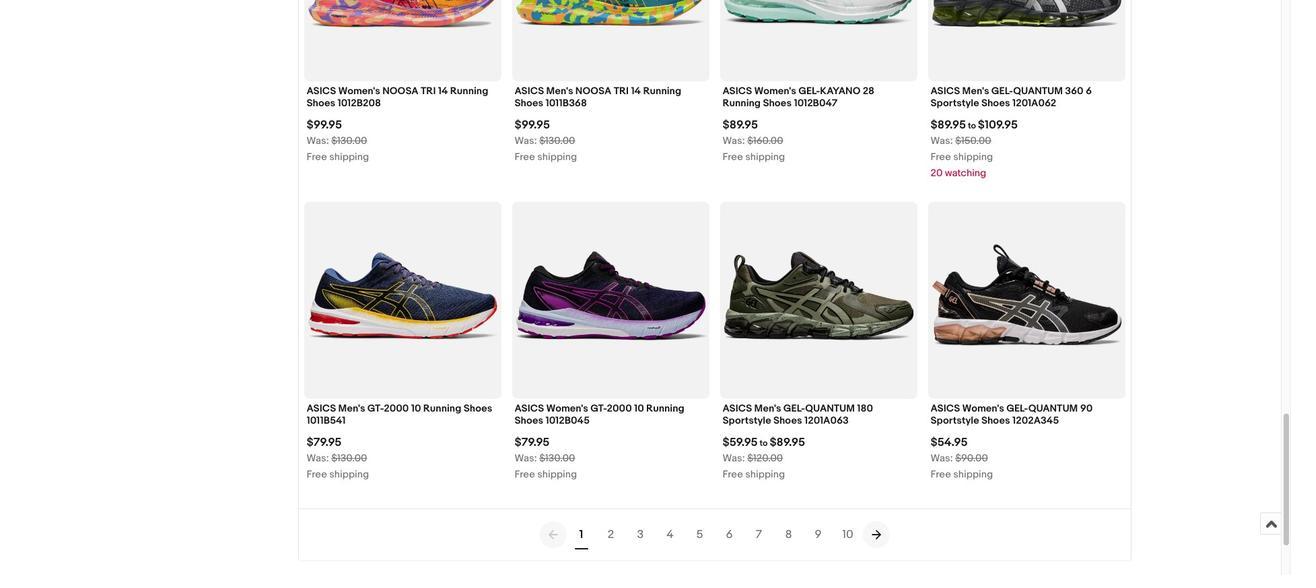 Task type: locate. For each thing, give the bounding box(es) containing it.
1 $79.95 was: $130.00 free shipping from the left
[[307, 436, 369, 482]]

gel- inside asics women's gel-quantum 90 sportstyle shoes 1202a345
[[1007, 403, 1029, 415]]

shoes inside asics women's gt-2000 10   running shoes 1012b045
[[515, 415, 543, 428]]

shoes inside 'asics men's gt-2000 10   running shoes 1011b541'
[[464, 403, 492, 415]]

was: for asics women's gt-2000 10   running shoes 1012b045
[[515, 453, 537, 465]]

1 horizontal spatial $99.95 was: $130.00 free shipping
[[515, 118, 577, 164]]

$99.95 was: $130.00 free shipping for 1011b368
[[515, 118, 577, 164]]

was: for asics men's gt-2000 10   running shoes 1011b541
[[307, 453, 329, 465]]

14 down asics women's noosa tri 14   running shoes 1012b208 image on the left
[[438, 84, 448, 97]]

90
[[1080, 403, 1093, 415]]

180
[[857, 403, 873, 415]]

noosa down asics men's noosa tri 14   running shoes 1011b368 image
[[576, 84, 612, 97]]

sportstyle up '$59.95'
[[723, 415, 771, 428]]

1 vertical spatial 6
[[726, 529, 733, 542]]

free
[[307, 151, 327, 164], [515, 151, 535, 164], [723, 151, 743, 164], [931, 151, 951, 164], [307, 469, 327, 482], [515, 469, 535, 482], [723, 469, 743, 482], [931, 469, 951, 482]]

2 noosa from the left
[[576, 84, 612, 97]]

shoes inside asics men's noosa tri 14   running shoes 1011b368
[[515, 97, 543, 110]]

$130.00 down 1011b368
[[539, 135, 575, 147]]

noosa right 1012b208
[[383, 84, 419, 97]]

0 horizontal spatial $99.95
[[307, 118, 342, 132]]

shipping down 1011b368
[[537, 151, 577, 164]]

gt- right the 1012b045
[[591, 403, 607, 415]]

$130.00 down the 1012b045
[[539, 453, 575, 465]]

gel- inside asics men's gel-quantum 360 6 sportstyle shoes 1201a062
[[992, 84, 1014, 97]]

men's for $99.95
[[546, 84, 573, 97]]

$99.95 down 1011b368
[[515, 118, 550, 132]]

to inside "$59.95 to $89.95 was: $120.00 free shipping"
[[760, 438, 768, 449]]

$99.95
[[307, 118, 342, 132], [515, 118, 550, 132]]

2 $99.95 from the left
[[515, 118, 550, 132]]

sportstyle inside asics men's gel-quantum 180 sportstyle shoes 1201a063
[[723, 415, 771, 428]]

10 inside 'asics men's gt-2000 10   running shoes 1011b541'
[[411, 403, 421, 415]]

$59.95
[[723, 436, 758, 450]]

$79.95 was: $130.00 free shipping down the 1012b045
[[515, 436, 577, 482]]

2 link
[[596, 521, 626, 550]]

1 horizontal spatial 6
[[1086, 84, 1092, 97]]

asics inside asics women's gt-2000 10   running shoes 1012b045
[[515, 403, 544, 415]]

6
[[1086, 84, 1092, 97], [726, 529, 733, 542]]

men's inside 'asics men's gt-2000 10   running shoes 1011b541'
[[338, 403, 365, 415]]

1202a345
[[1013, 415, 1059, 428]]

2 horizontal spatial 10
[[843, 529, 853, 542]]

1 horizontal spatial to
[[968, 120, 976, 131]]

0 vertical spatial to
[[968, 120, 976, 131]]

tri
[[421, 84, 436, 97], [614, 84, 629, 97]]

0 horizontal spatial $99.95 was: $130.00 free shipping
[[307, 118, 369, 164]]

shoes inside asics women's gel-quantum 90 sportstyle shoes 1202a345
[[982, 415, 1010, 428]]

shoes inside asics women's noosa tri 14   running shoes 1012b208
[[307, 97, 335, 110]]

tri down asics men's noosa tri 14   running shoes 1011b368 image
[[614, 84, 629, 97]]

14 for asics women's noosa tri 14   running shoes 1012b208
[[438, 84, 448, 97]]

asics men's gel-quantum 180   sportstyle shoes 1201a063 image
[[720, 202, 917, 399]]

tri down asics women's noosa tri 14   running shoes 1012b208 image on the left
[[421, 84, 436, 97]]

running for asics men's gt-2000 10   running shoes 1011b541
[[423, 403, 461, 415]]

quantum inside asics men's gel-quantum 360 6 sportstyle shoes 1201a062
[[1014, 84, 1063, 97]]

2 2000 from the left
[[607, 403, 632, 415]]

to up the $150.00
[[968, 120, 976, 131]]

$130.00 for 1011b541
[[331, 453, 367, 465]]

4
[[667, 529, 674, 542]]

shipping for asics men's gt-2000 10   running shoes 1011b541
[[329, 469, 369, 482]]

asics inside 'asics men's gt-2000 10   running shoes 1011b541'
[[307, 403, 336, 415]]

asics for asics men's gel-quantum 360 6 sportstyle shoes 1201a062
[[931, 84, 960, 97]]

1 horizontal spatial 14
[[631, 84, 641, 97]]

0 horizontal spatial $89.95
[[723, 118, 758, 132]]

$130.00 for 1011b368
[[539, 135, 575, 147]]

running for asics men's noosa tri 14   running shoes 1011b368
[[643, 84, 681, 97]]

shipping down $90.00
[[954, 469, 993, 482]]

asics men's gel-quantum 360 6 sportstyle shoes 1201a062
[[931, 84, 1092, 110]]

was: inside the $89.95 was: $160.00 free shipping
[[723, 135, 745, 147]]

was:
[[307, 135, 329, 147], [515, 135, 537, 147], [723, 135, 745, 147], [931, 135, 953, 147], [307, 453, 329, 465], [515, 453, 537, 465], [723, 453, 745, 465], [931, 453, 953, 465]]

quantum left the 90
[[1029, 403, 1078, 415]]

noosa for 1011b368
[[576, 84, 612, 97]]

shipping inside the $89.95 to $109.95 was: $150.00 free shipping 20 watching
[[954, 151, 993, 164]]

10
[[411, 403, 421, 415], [634, 403, 644, 415], [843, 529, 853, 542]]

$130.00 down 1011b541
[[331, 453, 367, 465]]

6 left 7
[[726, 529, 733, 542]]

asics inside asics men's noosa tri 14   running shoes 1011b368
[[515, 84, 544, 97]]

asics men's noosa tri 14   running shoes 1011b368 link
[[515, 84, 707, 113]]

noosa inside asics women's noosa tri 14   running shoes 1012b208
[[383, 84, 419, 97]]

$89.95 for $160.00
[[723, 118, 758, 132]]

asics men's gel-quantum 180 sportstyle shoes 1201a063
[[723, 403, 873, 428]]

asics inside asics women's gel-kayano 28 running shoes 1012b047
[[723, 84, 752, 97]]

to up $120.00
[[760, 438, 768, 449]]

2000 inside asics women's gt-2000 10   running shoes 1012b045
[[607, 403, 632, 415]]

1 tri from the left
[[421, 84, 436, 97]]

10 inside asics women's gt-2000 10   running shoes 1012b045
[[634, 403, 644, 415]]

asics inside asics women's noosa tri 14   running shoes 1012b208
[[307, 84, 336, 97]]

$54.95 was: $90.00 free shipping
[[931, 436, 993, 482]]

main content
[[139, 0, 1142, 561]]

shipping
[[329, 151, 369, 164], [537, 151, 577, 164], [746, 151, 785, 164], [954, 151, 993, 164], [329, 469, 369, 482], [537, 469, 577, 482], [746, 469, 785, 482], [954, 469, 993, 482]]

2000 inside 'asics men's gt-2000 10   running shoes 1011b541'
[[384, 403, 409, 415]]

6 right 360
[[1086, 84, 1092, 97]]

shipping down the 1012b045
[[537, 469, 577, 482]]

asics for asics women's noosa tri 14   running shoes 1012b208
[[307, 84, 336, 97]]

shipping inside "$59.95 to $89.95 was: $120.00 free shipping"
[[746, 469, 785, 482]]

1 noosa from the left
[[383, 84, 419, 97]]

shipping down 1011b541
[[329, 469, 369, 482]]

men's for $59.95
[[754, 403, 781, 415]]

was: inside "$59.95 to $89.95 was: $120.00 free shipping"
[[723, 453, 745, 465]]

6 link
[[715, 521, 744, 550]]

tri for 1012b208
[[421, 84, 436, 97]]

running
[[450, 84, 488, 97], [643, 84, 681, 97], [723, 97, 761, 110], [423, 403, 461, 415], [646, 403, 685, 415]]

1012b045
[[546, 415, 590, 428]]

2
[[608, 529, 614, 542]]

gt- right 1011b541
[[368, 403, 384, 415]]

1011b368
[[546, 97, 587, 110]]

$89.95
[[723, 118, 758, 132], [931, 118, 966, 132], [770, 436, 805, 450]]

$79.95 was: $130.00 free shipping
[[307, 436, 369, 482], [515, 436, 577, 482]]

1011b541
[[307, 415, 346, 428]]

gt- inside asics women's gt-2000 10   running shoes 1012b045
[[591, 403, 607, 415]]

shoes for asics women's noosa tri 14   running shoes 1012b208
[[307, 97, 335, 110]]

2 horizontal spatial $89.95
[[931, 118, 966, 132]]

1012b047
[[794, 97, 838, 110]]

$79.95 was: $130.00 free shipping down 1011b541
[[307, 436, 369, 482]]

$79.95
[[307, 436, 342, 450], [515, 436, 550, 450]]

sportstyle inside asics women's gel-quantum 90 sportstyle shoes 1202a345
[[931, 415, 979, 428]]

1 horizontal spatial $99.95
[[515, 118, 550, 132]]

noosa inside asics men's noosa tri 14   running shoes 1011b368
[[576, 84, 612, 97]]

gt-
[[368, 403, 384, 415], [591, 403, 607, 415]]

quantum
[[1014, 84, 1063, 97], [806, 403, 855, 415], [1029, 403, 1078, 415]]

0 vertical spatial 6
[[1086, 84, 1092, 97]]

was: inside $54.95 was: $90.00 free shipping
[[931, 453, 953, 465]]

asics inside asics men's gel-quantum 180 sportstyle shoes 1201a063
[[723, 403, 752, 415]]

was: for asics women's gel-kayano 28 running shoes 1012b047
[[723, 135, 745, 147]]

sportstyle inside asics men's gel-quantum 360 6 sportstyle shoes 1201a062
[[931, 97, 979, 110]]

0 horizontal spatial noosa
[[383, 84, 419, 97]]

2 $79.95 was: $130.00 free shipping from the left
[[515, 436, 577, 482]]

$99.95 was: $130.00 free shipping down 1012b208
[[307, 118, 369, 164]]

1 vertical spatial to
[[760, 438, 768, 449]]

14 down asics men's noosa tri 14   running shoes 1011b368 image
[[631, 84, 641, 97]]

$89.95 inside the $89.95 to $109.95 was: $150.00 free shipping 20 watching
[[931, 118, 966, 132]]

free for asics men's gt-2000 10   running shoes 1011b541
[[307, 469, 327, 482]]

navigation containing 1
[[540, 521, 890, 550]]

asics inside asics women's gel-quantum 90 sportstyle shoes 1202a345
[[931, 403, 960, 415]]

running inside asics women's noosa tri 14   running shoes 1012b208
[[450, 84, 488, 97]]

6 inside asics men's gel-quantum 360 6 sportstyle shoes 1201a062
[[1086, 84, 1092, 97]]

0 horizontal spatial 14
[[438, 84, 448, 97]]

2 14 from the left
[[631, 84, 641, 97]]

360
[[1065, 84, 1084, 97]]

2 gt- from the left
[[591, 403, 607, 415]]

0 horizontal spatial gt-
[[368, 403, 384, 415]]

sportstyle up the $150.00
[[931, 97, 979, 110]]

14 for asics men's noosa tri 14   running shoes 1011b368
[[631, 84, 641, 97]]

shipping for asics women's gel-quantum 90 sportstyle shoes 1202a345
[[954, 469, 993, 482]]

$109.95
[[978, 118, 1018, 132]]

asics men's gt-2000 10   running shoes 1011b541
[[307, 403, 492, 428]]

$130.00 down 1012b208
[[331, 135, 367, 147]]

to
[[968, 120, 976, 131], [760, 438, 768, 449]]

$130.00
[[331, 135, 367, 147], [539, 135, 575, 147], [331, 453, 367, 465], [539, 453, 575, 465]]

1 gt- from the left
[[368, 403, 384, 415]]

2000 for women's
[[607, 403, 632, 415]]

$89.95 up $120.00
[[770, 436, 805, 450]]

2 $79.95 from the left
[[515, 436, 550, 450]]

$59.95 to $89.95 was: $120.00 free shipping
[[723, 436, 805, 482]]

shipping inside the $89.95 was: $160.00 free shipping
[[746, 151, 785, 164]]

running for asics women's noosa tri 14   running shoes 1012b208
[[450, 84, 488, 97]]

men's
[[546, 84, 573, 97], [963, 84, 989, 97], [338, 403, 365, 415], [754, 403, 781, 415]]

women's for $54.95
[[963, 403, 1004, 415]]

$79.95 was: $130.00 free shipping for 1011b541
[[307, 436, 369, 482]]

1 $79.95 from the left
[[307, 436, 342, 450]]

$160.00
[[747, 135, 783, 147]]

sportstyle
[[931, 97, 979, 110], [723, 415, 771, 428], [931, 415, 979, 428]]

quantum inside asics men's gel-quantum 180 sportstyle shoes 1201a063
[[806, 403, 855, 415]]

$79.95 down the 1012b045
[[515, 436, 550, 450]]

0 horizontal spatial 10
[[411, 403, 421, 415]]

noosa
[[383, 84, 419, 97], [576, 84, 612, 97]]

running for asics women's gel-kayano 28 running shoes 1012b047
[[723, 97, 761, 110]]

1 2000 from the left
[[384, 403, 409, 415]]

asics men's gt-2000 10   running shoes 1011b541 image
[[304, 202, 501, 399]]

8
[[785, 529, 792, 542]]

men's inside asics men's noosa tri 14   running shoes 1011b368
[[546, 84, 573, 97]]

$89.95 up the $150.00
[[931, 118, 966, 132]]

asics women's gel-quantum 90 sportstyle shoes 1202a345
[[931, 403, 1093, 428]]

20
[[931, 167, 943, 180]]

gel- inside asics men's gel-quantum 180 sportstyle shoes 1201a063
[[784, 403, 806, 415]]

14 inside asics men's noosa tri 14   running shoes 1011b368
[[631, 84, 641, 97]]

10 for men's
[[411, 403, 421, 415]]

running inside asics women's gel-kayano 28 running shoes 1012b047
[[723, 97, 761, 110]]

10 inside 'link'
[[843, 529, 853, 542]]

shoes inside asics men's gel-quantum 180 sportstyle shoes 1201a063
[[774, 415, 802, 428]]

asics
[[307, 84, 336, 97], [515, 84, 544, 97], [723, 84, 752, 97], [931, 84, 960, 97], [307, 403, 336, 415], [515, 403, 544, 415], [723, 403, 752, 415], [931, 403, 960, 415]]

navigation inside main content
[[540, 521, 890, 550]]

1 horizontal spatial $89.95
[[770, 436, 805, 450]]

$99.95 down 1012b208
[[307, 118, 342, 132]]

running inside asics women's gt-2000 10   running shoes 1012b045
[[646, 403, 685, 415]]

free for asics women's gel-quantum 90 sportstyle shoes 1202a345
[[931, 469, 951, 482]]

4 link
[[655, 521, 685, 550]]

men's for $79.95
[[338, 403, 365, 415]]

shipping down $160.00
[[746, 151, 785, 164]]

1 horizontal spatial 10
[[634, 403, 644, 415]]

1 horizontal spatial tri
[[614, 84, 629, 97]]

14 inside asics women's noosa tri 14   running shoes 1012b208
[[438, 84, 448, 97]]

to for $89.95
[[968, 120, 976, 131]]

shoes for asics women's gel-quantum 90 sportstyle shoes 1202a345
[[982, 415, 1010, 428]]

0 horizontal spatial $79.95 was: $130.00 free shipping
[[307, 436, 369, 482]]

2 $99.95 was: $130.00 free shipping from the left
[[515, 118, 577, 164]]

0 horizontal spatial $79.95
[[307, 436, 342, 450]]

10 link
[[833, 521, 863, 550]]

9
[[815, 529, 822, 542]]

1 horizontal spatial gt-
[[591, 403, 607, 415]]

0 horizontal spatial to
[[760, 438, 768, 449]]

shipping down the $150.00
[[954, 151, 993, 164]]

free inside $54.95 was: $90.00 free shipping
[[931, 469, 951, 482]]

sportstyle for $90.00
[[931, 415, 979, 428]]

5 link
[[685, 521, 715, 550]]

tri inside asics women's noosa tri 14   running shoes 1012b208
[[421, 84, 436, 97]]

$79.95 was: $130.00 free shipping for 1012b045
[[515, 436, 577, 482]]

0 horizontal spatial tri
[[421, 84, 436, 97]]

women's for $99.95
[[338, 84, 380, 97]]

shoes
[[307, 97, 335, 110], [515, 97, 543, 110], [763, 97, 792, 110], [982, 97, 1010, 110], [464, 403, 492, 415], [515, 415, 543, 428], [774, 415, 802, 428], [982, 415, 1010, 428]]

$89.95 inside the $89.95 was: $160.00 free shipping
[[723, 118, 758, 132]]

tri for 1011b368
[[614, 84, 629, 97]]

running inside 'asics men's gt-2000 10   running shoes 1011b541'
[[423, 403, 461, 415]]

asics men's gel-quantum 360 6 sportstyle shoes 1201a062 link
[[931, 84, 1123, 113]]

14
[[438, 84, 448, 97], [631, 84, 641, 97]]

men's inside asics men's gel-quantum 180 sportstyle shoes 1201a063
[[754, 403, 781, 415]]

running for asics women's gt-2000 10   running shoes 1012b045
[[646, 403, 685, 415]]

$79.95 down 1011b541
[[307, 436, 342, 450]]

$99.95 was: $130.00 free shipping
[[307, 118, 369, 164], [515, 118, 577, 164]]

sportstyle for $89.95
[[723, 415, 771, 428]]

gel-
[[799, 84, 820, 97], [992, 84, 1014, 97], [784, 403, 806, 415], [1007, 403, 1029, 415]]

navigation
[[540, 521, 890, 550]]

7
[[756, 529, 762, 542]]

women's inside asics women's gel-quantum 90 sportstyle shoes 1202a345
[[963, 403, 1004, 415]]

asics for asics men's gel-quantum 180 sportstyle shoes 1201a063
[[723, 403, 752, 415]]

to inside the $89.95 to $109.95 was: $150.00 free shipping 20 watching
[[968, 120, 976, 131]]

shipping down 1012b208
[[329, 151, 369, 164]]

1 horizontal spatial $79.95 was: $130.00 free shipping
[[515, 436, 577, 482]]

$130.00 for 1012b208
[[331, 135, 367, 147]]

sportstyle up "$54.95"
[[931, 415, 979, 428]]

$99.95 was: $130.00 free shipping down 1011b368
[[515, 118, 577, 164]]

$89.95 to $109.95 was: $150.00 free shipping 20 watching
[[931, 118, 1018, 180]]

1 14 from the left
[[438, 84, 448, 97]]

women's inside asics women's noosa tri 14   running shoes 1012b208
[[338, 84, 380, 97]]

was: for asics men's noosa tri 14   running shoes 1011b368
[[515, 135, 537, 147]]

gel- for $90.00
[[1007, 403, 1029, 415]]

0 horizontal spatial 2000
[[384, 403, 409, 415]]

1 $99.95 was: $130.00 free shipping from the left
[[307, 118, 369, 164]]

2 tri from the left
[[614, 84, 629, 97]]

asics inside asics men's gel-quantum 360 6 sportstyle shoes 1201a062
[[931, 84, 960, 97]]

women's
[[338, 84, 380, 97], [754, 84, 796, 97], [546, 403, 588, 415], [963, 403, 1004, 415]]

women's inside asics women's gt-2000 10   running shoes 1012b045
[[546, 403, 588, 415]]

men's inside asics men's gel-quantum 360 6 sportstyle shoes 1201a062
[[963, 84, 989, 97]]

5
[[697, 529, 703, 542]]

asics men's gel-quantum 180 sportstyle shoes 1201a063 link
[[723, 403, 915, 431]]

women's inside asics women's gel-kayano 28 running shoes 1012b047
[[754, 84, 796, 97]]

1 $99.95 from the left
[[307, 118, 342, 132]]

to for $59.95
[[760, 438, 768, 449]]

free inside the $89.95 was: $160.00 free shipping
[[723, 151, 743, 164]]

gel- inside asics women's gel-kayano 28 running shoes 1012b047
[[799, 84, 820, 97]]

1 horizontal spatial noosa
[[576, 84, 612, 97]]

2000
[[384, 403, 409, 415], [607, 403, 632, 415]]

quantum left "180"
[[806, 403, 855, 415]]

1 horizontal spatial 2000
[[607, 403, 632, 415]]

running inside asics men's noosa tri 14   running shoes 1011b368
[[643, 84, 681, 97]]

shipping for asics women's gt-2000 10   running shoes 1012b045
[[537, 469, 577, 482]]

gt- inside 'asics men's gt-2000 10   running shoes 1011b541'
[[368, 403, 384, 415]]

$79.95 for 1011b541
[[307, 436, 342, 450]]

shoes for asics men's noosa tri 14   running shoes 1011b368
[[515, 97, 543, 110]]

1 horizontal spatial $79.95
[[515, 436, 550, 450]]

tri inside asics men's noosa tri 14   running shoes 1011b368
[[614, 84, 629, 97]]

shoes inside asics women's gel-kayano 28 running shoes 1012b047
[[763, 97, 792, 110]]

shipping down $120.00
[[746, 469, 785, 482]]

$89.95 up $160.00
[[723, 118, 758, 132]]

shipping inside $54.95 was: $90.00 free shipping
[[954, 469, 993, 482]]

quantum left 360
[[1014, 84, 1063, 97]]

asics for asics men's noosa tri 14   running shoes 1011b368
[[515, 84, 544, 97]]

quantum inside asics women's gel-quantum 90 sportstyle shoes 1202a345
[[1029, 403, 1078, 415]]



Task type: vqa. For each thing, say whether or not it's contained in the screenshot.


Task type: describe. For each thing, give the bounding box(es) containing it.
asics women's gt-2000 10   running shoes 1012b045 link
[[515, 403, 707, 431]]

asics women's gel-kayano 28   running shoes 1012b047 image
[[720, 0, 917, 81]]

gel- for $160.00
[[799, 84, 820, 97]]

was: for asics women's noosa tri 14   running shoes 1012b208
[[307, 135, 329, 147]]

asics men's noosa tri 14   running shoes 1011b368
[[515, 84, 681, 110]]

asics women's gel-quantum 90   sportstyle shoes 1202a345 image
[[928, 202, 1125, 399]]

9 link
[[804, 521, 833, 550]]

1 link
[[567, 521, 596, 550]]

free inside "$59.95 to $89.95 was: $120.00 free shipping"
[[723, 469, 743, 482]]

asics for asics men's gt-2000 10   running shoes 1011b541
[[307, 403, 336, 415]]

1201a063
[[805, 415, 849, 428]]

asics women's gel-kayano 28 running shoes 1012b047
[[723, 84, 875, 110]]

quantum for $89.95
[[806, 403, 855, 415]]

asics women's gt-2000 10   running shoes 1012b045
[[515, 403, 685, 428]]

$99.95 for 1011b368
[[515, 118, 550, 132]]

$79.95 for 1012b045
[[515, 436, 550, 450]]

asics men's gt-2000 10   running shoes 1011b541 link
[[307, 403, 499, 431]]

main content containing $99.95
[[139, 0, 1142, 561]]

men's for $89.95
[[963, 84, 989, 97]]

shipping for asics women's gel-kayano 28 running shoes 1012b047
[[746, 151, 785, 164]]

7 link
[[744, 521, 774, 550]]

shoes for asics women's gel-kayano 28 running shoes 1012b047
[[763, 97, 792, 110]]

1012b208
[[338, 97, 381, 110]]

women's for $79.95
[[546, 403, 588, 415]]

0 horizontal spatial 6
[[726, 529, 733, 542]]

28
[[863, 84, 875, 97]]

3 link
[[626, 521, 655, 550]]

shoes for asics men's gt-2000 10   running shoes 1011b541
[[464, 403, 492, 415]]

asics for asics women's gel-quantum 90 sportstyle shoes 1202a345
[[931, 403, 960, 415]]

gt- for women's
[[591, 403, 607, 415]]

2000 for men's
[[384, 403, 409, 415]]

$89.95 inside "$59.95 to $89.95 was: $120.00 free shipping"
[[770, 436, 805, 450]]

$120.00
[[747, 453, 783, 465]]

$89.95 for $109.95
[[931, 118, 966, 132]]

gel- for $89.95
[[784, 403, 806, 415]]

asics women's gel-kayano 28 running shoes 1012b047 link
[[723, 84, 915, 113]]

asics women's noosa tri 14   running shoes 1012b208
[[307, 84, 488, 110]]

asics men's gel-quantum 360 6   sportstyle shoes 1201a062 image
[[928, 0, 1125, 81]]

watching
[[945, 167, 987, 180]]

asics for asics women's gt-2000 10   running shoes 1012b045
[[515, 403, 544, 415]]

1201a062
[[1013, 97, 1057, 110]]

free for asics women's gt-2000 10   running shoes 1012b045
[[515, 469, 535, 482]]

shoes for asics women's gt-2000 10   running shoes 1012b045
[[515, 415, 543, 428]]

$99.95 for 1012b208
[[307, 118, 342, 132]]

shoes for asics men's gel-quantum 180 sportstyle shoes 1201a063
[[774, 415, 802, 428]]

quantum for $109.95
[[1014, 84, 1063, 97]]

kayano
[[820, 84, 861, 97]]

shoes inside asics men's gel-quantum 360 6 sportstyle shoes 1201a062
[[982, 97, 1010, 110]]

free for asics women's noosa tri 14   running shoes 1012b208
[[307, 151, 327, 164]]

free inside the $89.95 to $109.95 was: $150.00 free shipping 20 watching
[[931, 151, 951, 164]]

$99.95 was: $130.00 free shipping for 1012b208
[[307, 118, 369, 164]]

3
[[637, 529, 644, 542]]

asics women's noosa tri 14   running shoes 1012b208 image
[[304, 0, 501, 81]]

$130.00 for 1012b045
[[539, 453, 575, 465]]

1
[[579, 529, 583, 542]]

free for asics men's noosa tri 14   running shoes 1011b368
[[515, 151, 535, 164]]

shipping for asics men's noosa tri 14   running shoes 1011b368
[[537, 151, 577, 164]]

asics men's noosa tri 14   running shoes 1011b368 image
[[512, 0, 709, 81]]

8 link
[[774, 521, 804, 550]]

asics women's gel-quantum 90 sportstyle shoes 1202a345 link
[[931, 403, 1123, 431]]

10 for women's
[[634, 403, 644, 415]]

$90.00
[[955, 453, 988, 465]]

free for asics women's gel-kayano 28 running shoes 1012b047
[[723, 151, 743, 164]]

$150.00
[[955, 135, 992, 147]]

$89.95 was: $160.00 free shipping
[[723, 118, 785, 164]]

was: for asics women's gel-quantum 90 sportstyle shoes 1202a345
[[931, 453, 953, 465]]

noosa for 1012b208
[[383, 84, 419, 97]]

shipping for asics women's noosa tri 14   running shoes 1012b208
[[329, 151, 369, 164]]

$54.95
[[931, 436, 968, 450]]

gt- for men's
[[368, 403, 384, 415]]

asics women's noosa tri 14   running shoes 1012b208 link
[[307, 84, 499, 113]]

was: inside the $89.95 to $109.95 was: $150.00 free shipping 20 watching
[[931, 135, 953, 147]]

asics women's gt-2000 10   running shoes 1012b045 image
[[512, 202, 709, 399]]

women's for $89.95
[[754, 84, 796, 97]]

asics for asics women's gel-kayano 28 running shoes 1012b047
[[723, 84, 752, 97]]



